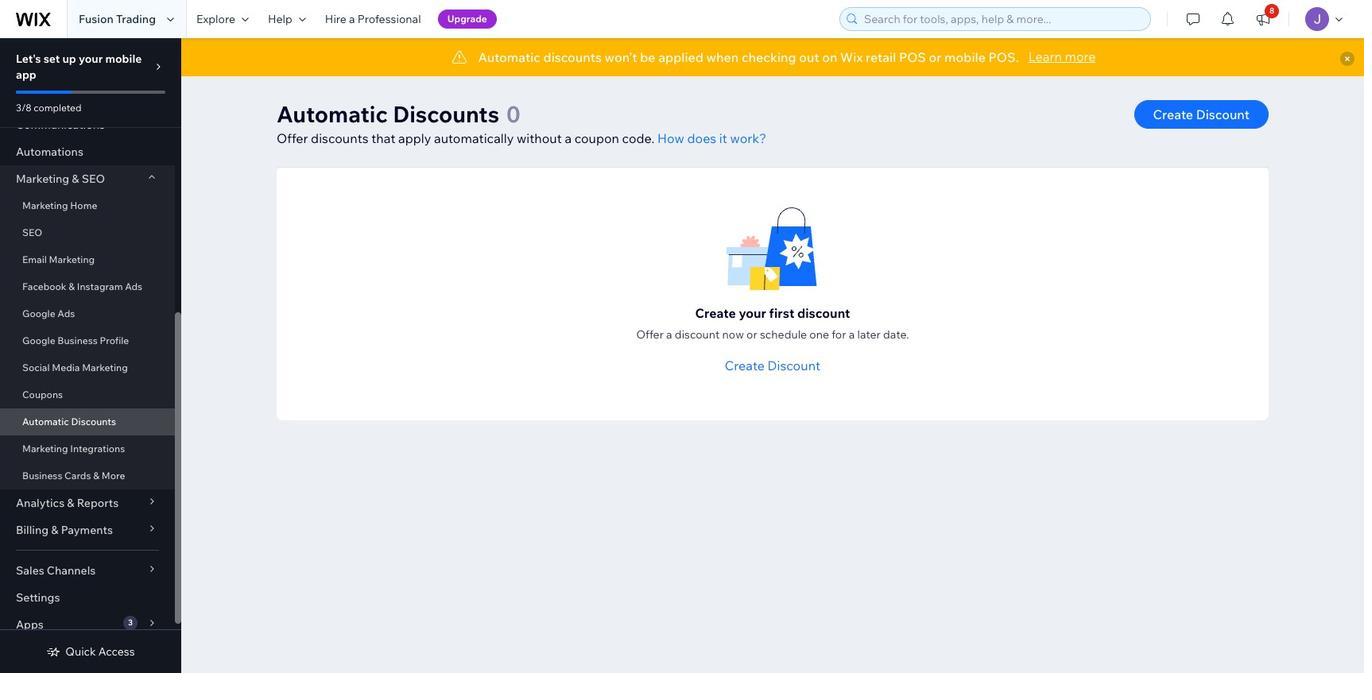 Task type: vqa. For each thing, say whether or not it's contained in the screenshot.
Tara Schultz image in CHAT MESSAGES log
no



Task type: describe. For each thing, give the bounding box(es) containing it.
how
[[658, 130, 685, 146]]

3/8 completed
[[16, 102, 81, 114]]

discounts for automatic discounts
[[71, 416, 116, 428]]

0 vertical spatial discount
[[1197, 107, 1250, 122]]

google for google business profile
[[22, 335, 55, 347]]

first
[[770, 305, 795, 321]]

alert containing learn more
[[181, 38, 1365, 76]]

quick
[[65, 645, 96, 659]]

google ads link
[[0, 301, 175, 328]]

marketing for &
[[16, 172, 69, 186]]

now
[[723, 328, 744, 342]]

social media marketing
[[22, 362, 128, 374]]

app
[[16, 68, 36, 82]]

that
[[372, 130, 396, 146]]

marketing & seo
[[16, 172, 105, 186]]

3/8
[[16, 102, 31, 114]]

email marketing
[[22, 254, 95, 266]]

8
[[1270, 6, 1275, 16]]

automatic discounts link
[[0, 409, 175, 436]]

out
[[799, 49, 820, 65]]

1 vertical spatial create
[[695, 305, 736, 321]]

set
[[44, 52, 60, 66]]

wix
[[841, 49, 863, 65]]

automations link
[[0, 138, 175, 165]]

analytics & reports button
[[0, 490, 175, 517]]

learn more link
[[1029, 47, 1096, 66]]

1 vertical spatial or
[[747, 328, 758, 342]]

quick access
[[65, 645, 135, 659]]

billing & payments button
[[0, 517, 175, 544]]

upgrade button
[[438, 10, 497, 29]]

how does it work? link
[[658, 129, 767, 148]]

one
[[810, 328, 830, 342]]

seo link
[[0, 220, 175, 247]]

let's
[[16, 52, 41, 66]]

automatically
[[434, 130, 514, 146]]

offer a discount now or schedule one for a later date.
[[637, 328, 910, 342]]

marketing home link
[[0, 192, 175, 220]]

billing & payments
[[16, 523, 113, 538]]

help button
[[258, 0, 316, 38]]

1 horizontal spatial your
[[739, 305, 767, 321]]

marketing for home
[[22, 200, 68, 212]]

communications button
[[0, 111, 175, 138]]

mobile inside let's set up your mobile app
[[105, 52, 142, 66]]

access
[[98, 645, 135, 659]]

learn more
[[1029, 49, 1096, 64]]

professional
[[358, 12, 421, 26]]

automatic for won't
[[478, 49, 541, 65]]

sales channels
[[16, 564, 96, 578]]

3
[[128, 618, 133, 628]]

marketing & seo button
[[0, 165, 175, 192]]

a right for
[[849, 328, 855, 342]]

more
[[1065, 49, 1096, 64]]

explore
[[196, 12, 235, 26]]

1 horizontal spatial ads
[[125, 281, 142, 293]]

won't
[[605, 49, 638, 65]]

when
[[707, 49, 739, 65]]

communications
[[16, 118, 105, 132]]

social media marketing link
[[0, 355, 175, 382]]

learn
[[1029, 49, 1062, 64]]

media
[[52, 362, 80, 374]]

& left more
[[93, 470, 99, 482]]

coupon
[[575, 130, 620, 146]]

cards
[[65, 470, 91, 482]]

business cards & more
[[22, 470, 125, 482]]

analytics & reports
[[16, 496, 119, 511]]

a inside the automatic discounts 0 offer discounts that apply automatically without a coupon code. how does it work?
[[565, 130, 572, 146]]

0 vertical spatial create discount
[[1154, 107, 1250, 122]]

coupons link
[[0, 382, 175, 409]]

1 vertical spatial discount
[[768, 358, 821, 374]]

without
[[517, 130, 562, 146]]

google business profile link
[[0, 328, 175, 355]]

email
[[22, 254, 47, 266]]

automatic inside "link"
[[22, 416, 69, 428]]

facebook
[[22, 281, 66, 293]]

does
[[688, 130, 717, 146]]

trading
[[116, 12, 156, 26]]

0
[[507, 100, 521, 128]]

settings
[[16, 591, 60, 605]]

1 vertical spatial ads
[[58, 308, 75, 320]]

1 horizontal spatial offer
[[637, 328, 664, 342]]

facebook & instagram ads link
[[0, 274, 175, 301]]

applied
[[659, 49, 704, 65]]

google for google ads
[[22, 308, 55, 320]]

apply
[[398, 130, 431, 146]]

let's set up your mobile app
[[16, 52, 142, 82]]

more
[[102, 470, 125, 482]]



Task type: locate. For each thing, give the bounding box(es) containing it.
on
[[823, 49, 838, 65]]

0 horizontal spatial discount
[[675, 328, 720, 342]]

& right facebook
[[69, 281, 75, 293]]

discounts inside the automatic discounts 0 offer discounts that apply automatically without a coupon code. how does it work?
[[393, 100, 500, 128]]

business cards & more link
[[0, 463, 175, 490]]

1 horizontal spatial seo
[[82, 172, 105, 186]]

0 horizontal spatial seo
[[22, 227, 42, 239]]

0 vertical spatial discount
[[798, 305, 851, 321]]

pos.
[[989, 49, 1019, 65]]

quick access button
[[46, 645, 135, 659]]

0 vertical spatial business
[[58, 335, 98, 347]]

marketing for integrations
[[22, 443, 68, 455]]

automatic discounts 0 offer discounts that apply automatically without a coupon code. how does it work?
[[277, 100, 767, 146]]

1 vertical spatial your
[[739, 305, 767, 321]]

& for payments
[[51, 523, 58, 538]]

mobile down fusion trading
[[105, 52, 142, 66]]

0 horizontal spatial or
[[747, 328, 758, 342]]

0 horizontal spatial your
[[79, 52, 103, 66]]

1 horizontal spatial discounts
[[544, 49, 602, 65]]

& inside popup button
[[67, 496, 74, 511]]

business up social media marketing
[[58, 335, 98, 347]]

1 horizontal spatial discounts
[[393, 100, 500, 128]]

& for seo
[[72, 172, 79, 186]]

offer inside the automatic discounts 0 offer discounts that apply automatically without a coupon code. how does it work?
[[277, 130, 308, 146]]

1 vertical spatial seo
[[22, 227, 42, 239]]

create discount button
[[1135, 100, 1269, 129], [725, 356, 821, 375]]

up
[[62, 52, 76, 66]]

marketing inside marketing home link
[[22, 200, 68, 212]]

marketing down automatic discounts at bottom left
[[22, 443, 68, 455]]

mobile left pos.
[[945, 49, 986, 65]]

1 vertical spatial automatic
[[277, 100, 388, 128]]

marketing down automations
[[16, 172, 69, 186]]

work?
[[730, 130, 767, 146]]

your right up
[[79, 52, 103, 66]]

automatic inside the automatic discounts 0 offer discounts that apply automatically without a coupon code. how does it work?
[[277, 100, 388, 128]]

google
[[22, 308, 55, 320], [22, 335, 55, 347]]

your inside let's set up your mobile app
[[79, 52, 103, 66]]

ads right instagram
[[125, 281, 142, 293]]

0 horizontal spatial create discount button
[[725, 356, 821, 375]]

payments
[[61, 523, 113, 538]]

0 vertical spatial ads
[[125, 281, 142, 293]]

marketing integrations link
[[0, 436, 175, 463]]

automatic down upgrade "button"
[[478, 49, 541, 65]]

ads up google business profile
[[58, 308, 75, 320]]

0 vertical spatial discounts
[[393, 100, 500, 128]]

or
[[929, 49, 942, 65], [747, 328, 758, 342]]

discounts inside automatic discounts "link"
[[71, 416, 116, 428]]

retail
[[866, 49, 897, 65]]

8 button
[[1246, 0, 1281, 38]]

0 vertical spatial create discount button
[[1135, 100, 1269, 129]]

0 horizontal spatial discount
[[768, 358, 821, 374]]

pos
[[899, 49, 927, 65]]

hire
[[325, 12, 347, 26]]

google inside google business profile link
[[22, 335, 55, 347]]

1 horizontal spatial create discount button
[[1135, 100, 1269, 129]]

marketing
[[16, 172, 69, 186], [22, 200, 68, 212], [49, 254, 95, 266], [82, 362, 128, 374], [22, 443, 68, 455]]

mobile inside alert
[[945, 49, 986, 65]]

google up 'social'
[[22, 335, 55, 347]]

1 vertical spatial discount
[[675, 328, 720, 342]]

2 vertical spatial automatic
[[22, 416, 69, 428]]

discounts for automatic discounts 0 offer discounts that apply automatically without a coupon code. how does it work?
[[393, 100, 500, 128]]

2 vertical spatial create
[[725, 358, 765, 374]]

a left coupon
[[565, 130, 572, 146]]

code.
[[622, 130, 655, 146]]

& for reports
[[67, 496, 74, 511]]

google inside google ads link
[[22, 308, 55, 320]]

automatic up that
[[277, 100, 388, 128]]

profile
[[100, 335, 129, 347]]

0 vertical spatial or
[[929, 49, 942, 65]]

it
[[720, 130, 728, 146]]

business
[[58, 335, 98, 347], [22, 470, 62, 482]]

marketing home
[[22, 200, 97, 212]]

sidebar element
[[0, 0, 181, 674]]

1 horizontal spatial discount
[[798, 305, 851, 321]]

mobile
[[945, 49, 986, 65], [105, 52, 142, 66]]

automatic discounts
[[22, 416, 116, 428]]

discount left now
[[675, 328, 720, 342]]

seo inside dropdown button
[[82, 172, 105, 186]]

coupons
[[22, 389, 63, 401]]

marketing down the marketing & seo
[[22, 200, 68, 212]]

fusion trading
[[79, 12, 156, 26]]

apps
[[16, 618, 44, 632]]

facebook & instagram ads
[[22, 281, 142, 293]]

marketing inside email marketing link
[[49, 254, 95, 266]]

for
[[832, 328, 847, 342]]

0 vertical spatial offer
[[277, 130, 308, 146]]

hire a professional
[[325, 12, 421, 26]]

integrations
[[70, 443, 125, 455]]

0 horizontal spatial ads
[[58, 308, 75, 320]]

1 google from the top
[[22, 308, 55, 320]]

ads
[[125, 281, 142, 293], [58, 308, 75, 320]]

1 horizontal spatial or
[[929, 49, 942, 65]]

or right pos
[[929, 49, 942, 65]]

create
[[1154, 107, 1194, 122], [695, 305, 736, 321], [725, 358, 765, 374]]

2 google from the top
[[22, 335, 55, 347]]

channels
[[47, 564, 96, 578]]

automatic for 0
[[277, 100, 388, 128]]

completed
[[34, 102, 81, 114]]

sales
[[16, 564, 44, 578]]

marketing integrations
[[22, 443, 125, 455]]

discounts up automatically
[[393, 100, 500, 128]]

settings link
[[0, 585, 175, 612]]

discounts inside the automatic discounts 0 offer discounts that apply automatically without a coupon code. how does it work?
[[311, 130, 369, 146]]

Search for tools, apps, help & more... field
[[860, 8, 1146, 30]]

seo up marketing home link
[[82, 172, 105, 186]]

create discount
[[1154, 107, 1250, 122], [725, 358, 821, 374]]

0 vertical spatial google
[[22, 308, 55, 320]]

& right billing
[[51, 523, 58, 538]]

& up home in the left top of the page
[[72, 172, 79, 186]]

1 horizontal spatial mobile
[[945, 49, 986, 65]]

discount up one
[[798, 305, 851, 321]]

1 vertical spatial create discount button
[[725, 356, 821, 375]]

& left reports
[[67, 496, 74, 511]]

1 vertical spatial business
[[22, 470, 62, 482]]

discounts left won't
[[544, 49, 602, 65]]

2 horizontal spatial automatic
[[478, 49, 541, 65]]

1 horizontal spatial discount
[[1197, 107, 1250, 122]]

a right hire
[[349, 12, 355, 26]]

0 horizontal spatial discounts
[[71, 416, 116, 428]]

a
[[349, 12, 355, 26], [565, 130, 572, 146], [667, 328, 673, 342], [849, 328, 855, 342]]

reports
[[77, 496, 119, 511]]

automatic inside alert
[[478, 49, 541, 65]]

0 vertical spatial create
[[1154, 107, 1194, 122]]

marketing inside marketing & seo dropdown button
[[16, 172, 69, 186]]

& for instagram
[[69, 281, 75, 293]]

0 horizontal spatial automatic
[[22, 416, 69, 428]]

home
[[70, 200, 97, 212]]

business up analytics
[[22, 470, 62, 482]]

billing
[[16, 523, 49, 538]]

automations
[[16, 145, 83, 159]]

google ads
[[22, 308, 75, 320]]

0 horizontal spatial create discount
[[725, 358, 821, 374]]

later
[[858, 328, 881, 342]]

discounts left that
[[311, 130, 369, 146]]

0 horizontal spatial offer
[[277, 130, 308, 146]]

0 vertical spatial seo
[[82, 172, 105, 186]]

google down facebook
[[22, 308, 55, 320]]

discounts
[[393, 100, 500, 128], [71, 416, 116, 428]]

alert
[[181, 38, 1365, 76]]

fusion
[[79, 12, 114, 26]]

a left now
[[667, 328, 673, 342]]

0 horizontal spatial mobile
[[105, 52, 142, 66]]

1 vertical spatial discounts
[[71, 416, 116, 428]]

your
[[79, 52, 103, 66], [739, 305, 767, 321]]

1 horizontal spatial automatic
[[277, 100, 388, 128]]

marketing down profile
[[82, 362, 128, 374]]

marketing inside the social media marketing link
[[82, 362, 128, 374]]

1 vertical spatial discounts
[[311, 130, 369, 146]]

automatic
[[478, 49, 541, 65], [277, 100, 388, 128], [22, 416, 69, 428]]

marketing up "facebook & instagram ads"
[[49, 254, 95, 266]]

seo up 'email'
[[22, 227, 42, 239]]

your up now
[[739, 305, 767, 321]]

analytics
[[16, 496, 65, 511]]

discounts up integrations
[[71, 416, 116, 428]]

0 vertical spatial automatic
[[478, 49, 541, 65]]

1 vertical spatial offer
[[637, 328, 664, 342]]

schedule
[[760, 328, 807, 342]]

or inside alert
[[929, 49, 942, 65]]

help
[[268, 12, 293, 26]]

1 vertical spatial google
[[22, 335, 55, 347]]

1 horizontal spatial create discount
[[1154, 107, 1250, 122]]

marketing inside 'marketing integrations' link
[[22, 443, 68, 455]]

seo
[[82, 172, 105, 186], [22, 227, 42, 239]]

create your first discount
[[695, 305, 851, 321]]

social
[[22, 362, 50, 374]]

1 vertical spatial create discount
[[725, 358, 821, 374]]

automatic down coupons
[[22, 416, 69, 428]]

0 vertical spatial your
[[79, 52, 103, 66]]

0 vertical spatial discounts
[[544, 49, 602, 65]]

checking
[[742, 49, 797, 65]]

date.
[[884, 328, 910, 342]]

or right now
[[747, 328, 758, 342]]

0 horizontal spatial discounts
[[311, 130, 369, 146]]

automatic discounts won't be applied when checking out on wix retail pos or mobile pos.
[[478, 49, 1019, 65]]



